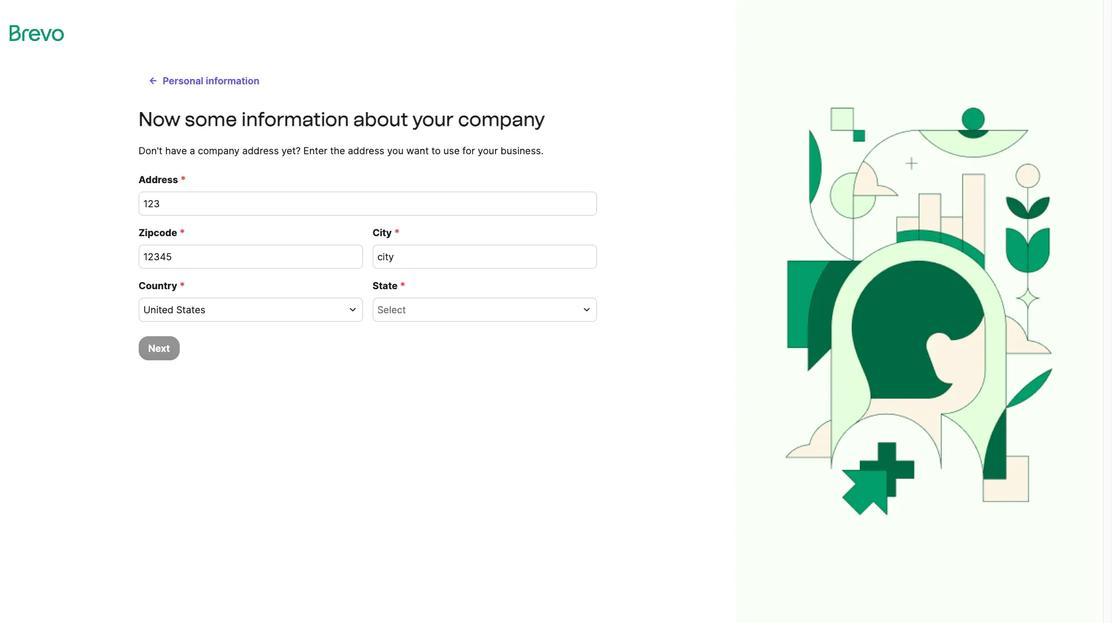 Task type: locate. For each thing, give the bounding box(es) containing it.
0 horizontal spatial company
[[198, 145, 240, 157]]

0 vertical spatial company
[[458, 108, 545, 131]]

* right the zipcode at the top
[[180, 227, 185, 239]]

use
[[444, 145, 460, 157]]

1 vertical spatial company
[[198, 145, 240, 157]]

* right state
[[400, 280, 406, 292]]

0 vertical spatial information
[[206, 75, 260, 87]]

information up yet? in the left top of the page
[[242, 108, 349, 131]]

next button
[[139, 337, 180, 361]]

company right "a"
[[198, 145, 240, 157]]

* right city in the left top of the page
[[394, 227, 400, 239]]

zipcode
[[139, 227, 177, 239]]

information up the some
[[206, 75, 260, 87]]

None text field
[[139, 245, 363, 269]]

states
[[176, 304, 206, 316]]

None field
[[143, 303, 344, 317], [378, 303, 578, 317], [143, 303, 344, 317], [378, 303, 578, 317]]

business.
[[501, 145, 544, 157]]

2 address from the left
[[348, 145, 385, 157]]

* right country
[[180, 280, 185, 292]]

zipcode *
[[139, 227, 185, 239]]

country *
[[139, 280, 185, 292]]

for
[[463, 145, 475, 157]]

* right the address
[[181, 174, 186, 186]]

* for zipcode *
[[180, 227, 185, 239]]

1 horizontal spatial your
[[478, 145, 498, 157]]

1 vertical spatial information
[[242, 108, 349, 131]]

united states
[[143, 304, 206, 316]]

address
[[242, 145, 279, 157], [348, 145, 385, 157]]

* for country *
[[180, 280, 185, 292]]

*
[[181, 174, 186, 186], [180, 227, 185, 239], [394, 227, 400, 239], [180, 280, 185, 292], [400, 280, 406, 292]]

1 horizontal spatial address
[[348, 145, 385, 157]]

0 horizontal spatial your
[[413, 108, 454, 131]]

united states button
[[139, 298, 363, 322]]

information
[[206, 75, 260, 87], [242, 108, 349, 131]]

1 vertical spatial your
[[478, 145, 498, 157]]

some
[[185, 108, 237, 131]]

* for address *
[[181, 174, 186, 186]]

company up business. at the top of page
[[458, 108, 545, 131]]

your right for
[[478, 145, 498, 157]]

0 horizontal spatial address
[[242, 145, 279, 157]]

enter
[[304, 145, 328, 157]]

personal information
[[163, 75, 260, 87]]

None text field
[[139, 192, 597, 216], [373, 245, 597, 269], [139, 192, 597, 216], [373, 245, 597, 269]]

your up 'to' on the top of the page
[[413, 108, 454, 131]]

to
[[432, 145, 441, 157]]

your
[[413, 108, 454, 131], [478, 145, 498, 157]]

company
[[458, 108, 545, 131], [198, 145, 240, 157]]

1 horizontal spatial company
[[458, 108, 545, 131]]

yet?
[[282, 145, 301, 157]]

select
[[378, 304, 406, 316]]

address right the
[[348, 145, 385, 157]]

address left yet? in the left top of the page
[[242, 145, 279, 157]]

united
[[143, 304, 174, 316]]

information inside "button"
[[206, 75, 260, 87]]

state *
[[373, 280, 406, 292]]

want
[[407, 145, 429, 157]]



Task type: describe. For each thing, give the bounding box(es) containing it.
city
[[373, 227, 392, 239]]

address *
[[139, 174, 186, 186]]

* for city *
[[394, 227, 400, 239]]

country
[[139, 280, 177, 292]]

don't
[[139, 145, 163, 157]]

you
[[387, 145, 404, 157]]

city *
[[373, 227, 400, 239]]

state
[[373, 280, 398, 292]]

now
[[139, 108, 180, 131]]

1 address from the left
[[242, 145, 279, 157]]

personal information button
[[139, 69, 269, 93]]

don't have a company address yet? enter the address you want to use for your business.
[[139, 145, 544, 157]]

have
[[165, 145, 187, 157]]

now some information about your company
[[139, 108, 545, 131]]

address
[[139, 174, 178, 186]]

0 vertical spatial your
[[413, 108, 454, 131]]

about
[[354, 108, 408, 131]]

the
[[330, 145, 345, 157]]

a
[[190, 145, 195, 157]]

select button
[[373, 298, 597, 322]]

next
[[148, 343, 170, 355]]

* for state *
[[400, 280, 406, 292]]

personal
[[163, 75, 204, 87]]



Task type: vqa. For each thing, say whether or not it's contained in the screenshot.
Zipcode
yes



